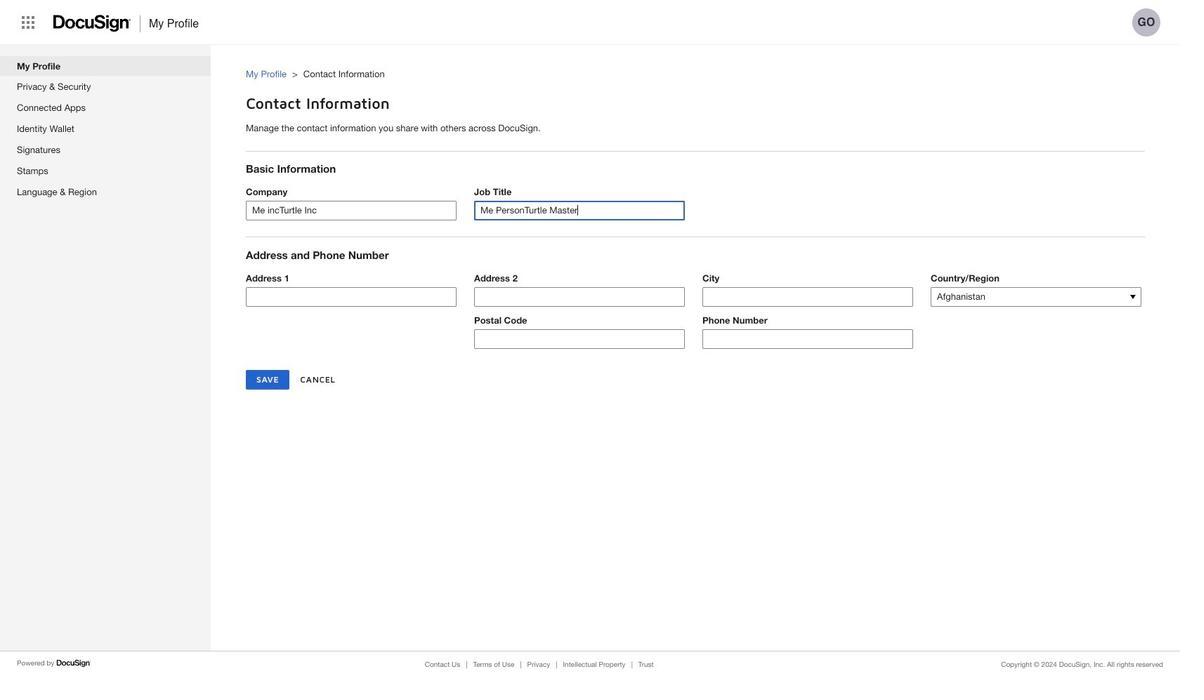 Task type: locate. For each thing, give the bounding box(es) containing it.
1 vertical spatial docusign image
[[56, 659, 92, 670]]

None text field
[[247, 288, 456, 306], [704, 288, 913, 306], [247, 288, 456, 306], [704, 288, 913, 306]]

docusign image
[[53, 11, 131, 36], [56, 659, 92, 670]]

breadcrumb region
[[246, 54, 1181, 84]]

None text field
[[247, 202, 456, 220], [475, 202, 685, 220], [475, 288, 685, 306], [475, 330, 685, 348], [704, 330, 913, 348], [247, 202, 456, 220], [475, 202, 685, 220], [475, 288, 685, 306], [475, 330, 685, 348], [704, 330, 913, 348]]



Task type: describe. For each thing, give the bounding box(es) containing it.
0 vertical spatial docusign image
[[53, 11, 131, 36]]



Task type: vqa. For each thing, say whether or not it's contained in the screenshot.
text field
yes



